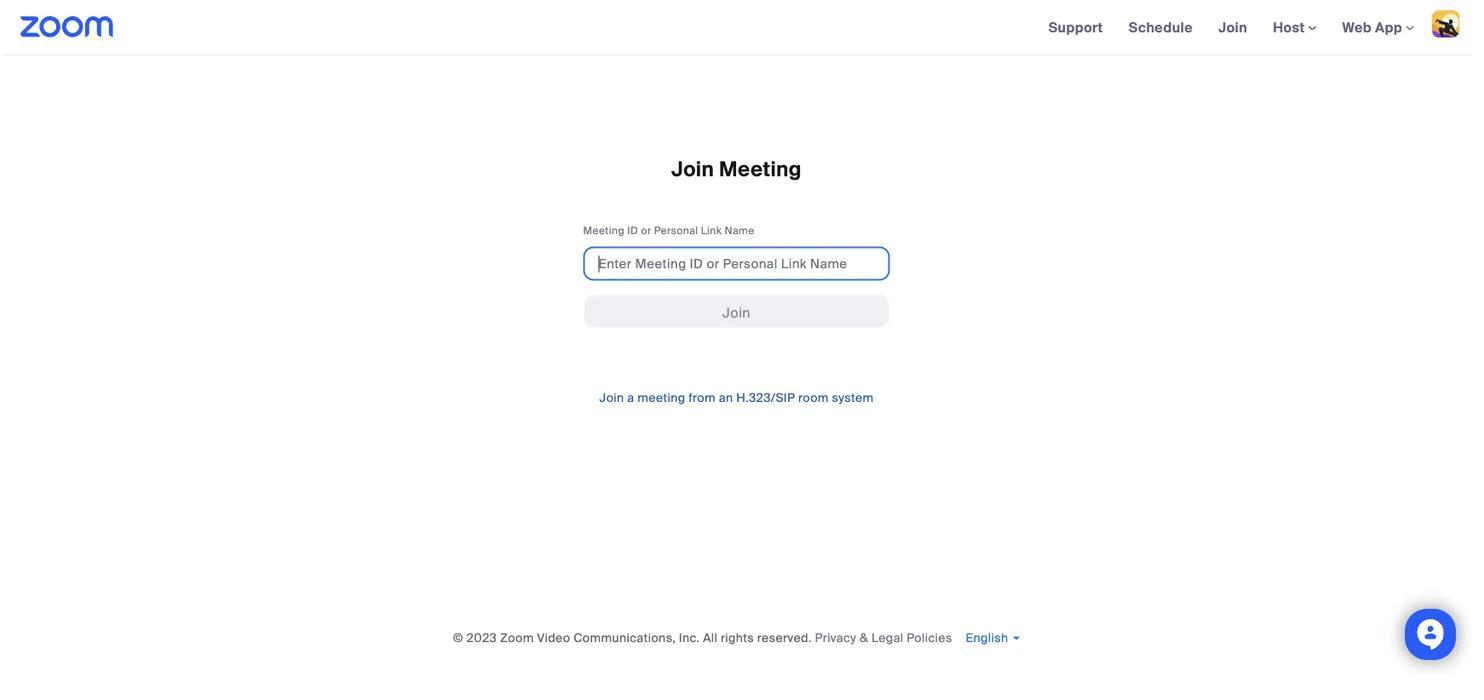 Task type: vqa. For each thing, say whether or not it's contained in the screenshot.
the Join a meeting from an H.323/SIP room system
yes



Task type: describe. For each thing, give the bounding box(es) containing it.
Meeting ID or Personal Link Name text field
[[583, 247, 890, 281]]

join a meeting from an h.323/sip room system link
[[600, 390, 874, 406]]

support link
[[1036, 0, 1116, 55]]

app
[[1376, 18, 1403, 36]]

meeting
[[638, 390, 686, 406]]

a
[[628, 390, 635, 406]]

reserved.
[[758, 630, 812, 646]]

web app
[[1343, 18, 1403, 36]]

system
[[832, 390, 874, 406]]

join for join link
[[1219, 18, 1248, 36]]

web
[[1343, 18, 1372, 36]]

inc.
[[679, 630, 700, 646]]

personal
[[654, 224, 698, 237]]

communications,
[[574, 630, 676, 646]]

zoom
[[500, 630, 534, 646]]

privacy
[[815, 630, 857, 646]]

2023
[[467, 630, 497, 646]]

rights
[[721, 630, 754, 646]]

all
[[703, 630, 718, 646]]

©
[[453, 630, 463, 646]]

join for join meeting
[[672, 156, 714, 183]]

join link
[[1206, 0, 1261, 55]]

host button
[[1273, 18, 1317, 36]]

0 vertical spatial meeting
[[719, 156, 802, 183]]

web app button
[[1343, 18, 1415, 36]]

or
[[641, 224, 652, 237]]



Task type: locate. For each thing, give the bounding box(es) containing it.
join up personal
[[672, 156, 714, 183]]

legal
[[872, 630, 904, 646]]

0 horizontal spatial meeting
[[583, 224, 625, 237]]

name
[[725, 224, 755, 237]]

english
[[966, 630, 1009, 646]]

room
[[799, 390, 829, 406]]

banner
[[0, 0, 1474, 56]]

join left a
[[600, 390, 624, 406]]

join for join a meeting from an h.323/sip room system
[[600, 390, 624, 406]]

zoom logo image
[[20, 16, 114, 38]]

schedule link
[[1116, 0, 1206, 55]]

schedule
[[1129, 18, 1193, 36]]

an
[[719, 390, 733, 406]]

join inside button
[[723, 304, 751, 322]]

join button
[[583, 294, 890, 329]]

id
[[627, 224, 638, 237]]

join down meeting id or personal link name 'text field' at the top
[[723, 304, 751, 322]]

&
[[860, 630, 869, 646]]

join inside meetings navigation
[[1219, 18, 1248, 36]]

english button
[[966, 630, 1020, 646]]

© 2023 zoom video communications, inc. all rights reserved. privacy & legal policies
[[453, 630, 953, 646]]

host
[[1273, 18, 1309, 36]]

join left host
[[1219, 18, 1248, 36]]

profile picture image
[[1433, 10, 1460, 38]]

privacy & legal policies link
[[815, 630, 953, 646]]

meeting up name
[[719, 156, 802, 183]]

support
[[1049, 18, 1103, 36]]

h.323/sip
[[737, 390, 795, 406]]

join
[[1219, 18, 1248, 36], [672, 156, 714, 183], [723, 304, 751, 322], [600, 390, 624, 406]]

join a meeting from an h.323/sip room system
[[600, 390, 874, 406]]

policies
[[907, 630, 953, 646]]

join meeting
[[672, 156, 802, 183]]

banner containing support
[[0, 0, 1474, 56]]

link
[[701, 224, 722, 237]]

1 vertical spatial meeting
[[583, 224, 625, 237]]

1 horizontal spatial meeting
[[719, 156, 802, 183]]

meeting id or personal link name
[[583, 224, 755, 237]]

join for join button
[[723, 304, 751, 322]]

from
[[689, 390, 716, 406]]

meetings navigation
[[1036, 0, 1474, 56]]

meeting left id at the top left of the page
[[583, 224, 625, 237]]

video
[[537, 630, 571, 646]]

meeting
[[719, 156, 802, 183], [583, 224, 625, 237]]



